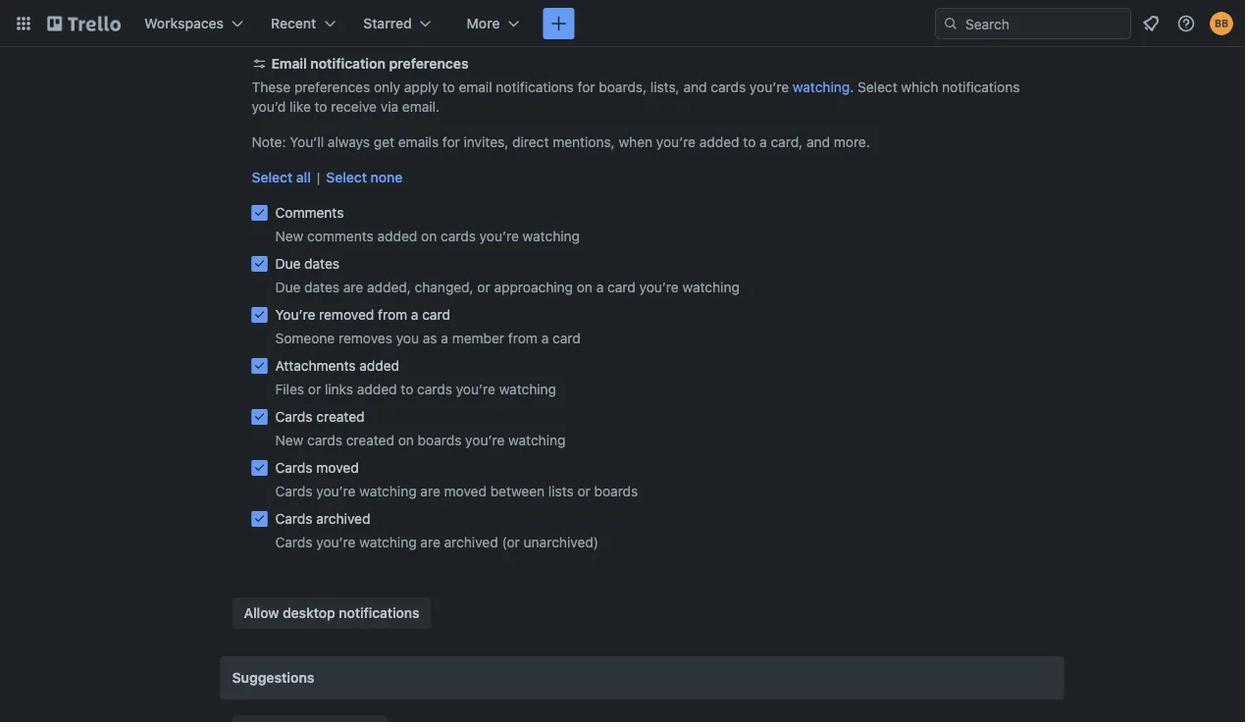 Task type: describe. For each thing, give the bounding box(es) containing it.
to inside . select which notifications you'd like to receive via email.
[[315, 99, 327, 115]]

starred
[[363, 15, 412, 31]]

a right as
[[441, 330, 448, 346]]

primary element
[[0, 0, 1245, 47]]

notifications inside . select which notifications you'd like to receive via email.
[[942, 79, 1020, 95]]

mentions,
[[553, 134, 615, 150]]

added right links at the bottom of page
[[357, 381, 397, 397]]

recent
[[271, 15, 316, 31]]

a left card,
[[760, 134, 767, 150]]

removed
[[319, 307, 374, 323]]

0 vertical spatial are
[[343, 279, 363, 295]]

invites,
[[464, 134, 509, 150]]

a down approaching on the top of the page
[[541, 330, 549, 346]]

removes
[[339, 330, 393, 346]]

changed,
[[415, 279, 474, 295]]

0 horizontal spatial select
[[252, 169, 293, 185]]

0 vertical spatial card
[[608, 279, 636, 295]]

new cards created on boards you're watching
[[275, 432, 566, 449]]

files
[[275, 381, 304, 397]]

are for cards moved
[[420, 483, 440, 500]]

0 horizontal spatial from
[[378, 307, 407, 323]]

1 horizontal spatial boards
[[594, 483, 638, 500]]

direct
[[512, 134, 549, 150]]

note:
[[252, 134, 286, 150]]

as
[[423, 330, 437, 346]]

1 vertical spatial preferences
[[294, 79, 370, 95]]

1 vertical spatial on
[[577, 279, 593, 295]]

new for new comments added on cards you're watching
[[275, 228, 304, 244]]

email
[[271, 55, 307, 72]]

email.
[[402, 99, 440, 115]]

desktop
[[283, 605, 335, 621]]

more
[[467, 15, 500, 31]]

cards created
[[275, 409, 365, 425]]

cards down as
[[417, 381, 452, 397]]

attachments
[[275, 358, 356, 374]]

comments
[[275, 205, 344, 221]]

via
[[381, 99, 399, 115]]

cards for cards you're watching are archived (or unarchived)
[[275, 534, 313, 551]]

a right approaching on the top of the page
[[596, 279, 604, 295]]

0 horizontal spatial for
[[443, 134, 460, 150]]

which
[[901, 79, 939, 95]]

unarchived)
[[524, 534, 599, 551]]

due dates
[[275, 256, 340, 272]]

someone removes you as a member from a card
[[275, 330, 581, 346]]

1 horizontal spatial select
[[326, 169, 367, 185]]

card,
[[771, 134, 803, 150]]

like
[[290, 99, 311, 115]]

1 horizontal spatial moved
[[444, 483, 487, 500]]

you're
[[275, 307, 315, 323]]

when
[[619, 134, 653, 150]]

allow desktop notifications
[[244, 605, 420, 621]]

a up you
[[411, 307, 419, 323]]

allow
[[244, 605, 279, 621]]

to left email
[[442, 79, 455, 95]]

apply
[[404, 79, 439, 95]]

you'd
[[252, 99, 286, 115]]

are for cards archived
[[420, 534, 440, 551]]

0 horizontal spatial notifications
[[339, 605, 420, 621]]

0 notifications image
[[1139, 12, 1163, 35]]

more button
[[455, 8, 531, 39]]

0 horizontal spatial and
[[684, 79, 707, 95]]

select all | select none
[[252, 169, 403, 185]]

files or links added to cards you're watching
[[275, 381, 557, 397]]

emails
[[398, 134, 439, 150]]

note: you'll always get emails for invites, direct mentions, when you're added to a card, and more.
[[252, 134, 870, 150]]

1 horizontal spatial and
[[807, 134, 830, 150]]

these
[[252, 79, 291, 95]]

attachments added
[[275, 358, 399, 374]]

added left card,
[[700, 134, 740, 150]]

cards archived
[[275, 511, 370, 527]]

more.
[[834, 134, 870, 150]]



Task type: vqa. For each thing, say whether or not it's contained in the screenshot.
1st Due from the top
yes



Task type: locate. For each thing, give the bounding box(es) containing it.
3 cards from the top
[[275, 483, 313, 500]]

2 horizontal spatial select
[[858, 79, 898, 95]]

cards
[[711, 79, 746, 95], [441, 228, 476, 244], [417, 381, 452, 397], [307, 432, 342, 449]]

1 dates from the top
[[304, 256, 340, 272]]

cards
[[275, 409, 313, 425], [275, 460, 313, 476], [275, 483, 313, 500], [275, 511, 313, 527], [275, 534, 313, 551]]

watching
[[793, 79, 850, 95], [523, 228, 580, 244], [683, 279, 740, 295], [499, 381, 557, 397], [508, 432, 566, 449], [359, 483, 417, 500], [359, 534, 417, 551]]

approaching
[[494, 279, 573, 295]]

0 vertical spatial created
[[316, 409, 365, 425]]

0 horizontal spatial preferences
[[294, 79, 370, 95]]

.
[[850, 79, 854, 95]]

select left all at the top left
[[252, 169, 293, 185]]

open information menu image
[[1177, 14, 1196, 33]]

boards,
[[599, 79, 647, 95]]

for
[[578, 79, 595, 95], [443, 134, 460, 150]]

preferences down notification
[[294, 79, 370, 95]]

due dates are added, changed, or approaching on a card you're watching
[[275, 279, 740, 295]]

cards you're watching are moved between lists or boards
[[275, 483, 638, 500]]

on up changed,
[[421, 228, 437, 244]]

0 vertical spatial dates
[[304, 256, 340, 272]]

email
[[459, 79, 492, 95]]

always
[[328, 134, 370, 150]]

links
[[325, 381, 353, 397]]

archived left (or
[[444, 534, 498, 551]]

on for boards
[[398, 432, 414, 449]]

cards right lists, in the top right of the page
[[711, 79, 746, 95]]

1 vertical spatial dates
[[304, 279, 340, 295]]

on
[[421, 228, 437, 244], [577, 279, 593, 295], [398, 432, 414, 449]]

4 cards from the top
[[275, 511, 313, 527]]

for left boards,
[[578, 79, 595, 95]]

Search field
[[959, 9, 1131, 38]]

from
[[378, 307, 407, 323], [508, 330, 538, 346]]

to left card,
[[743, 134, 756, 150]]

or right the lists
[[578, 483, 591, 500]]

2 dates from the top
[[304, 279, 340, 295]]

0 vertical spatial archived
[[316, 511, 370, 527]]

0 horizontal spatial moved
[[316, 460, 359, 476]]

0 horizontal spatial boards
[[418, 432, 462, 449]]

2 vertical spatial card
[[553, 330, 581, 346]]

back to home image
[[47, 8, 121, 39]]

allow desktop notifications link
[[232, 598, 431, 629]]

only
[[374, 79, 400, 95]]

are up removed
[[343, 279, 363, 295]]

created
[[316, 409, 365, 425], [346, 432, 394, 449]]

all
[[296, 169, 311, 185]]

due
[[275, 256, 301, 272], [275, 279, 301, 295]]

5 cards from the top
[[275, 534, 313, 551]]

starred button
[[352, 8, 443, 39]]

watching link
[[793, 79, 850, 95]]

workspaces
[[144, 15, 224, 31]]

preferences up apply
[[389, 55, 469, 72]]

1 vertical spatial new
[[275, 432, 304, 449]]

2 horizontal spatial or
[[578, 483, 591, 500]]

2 horizontal spatial on
[[577, 279, 593, 295]]

1 horizontal spatial or
[[477, 279, 490, 295]]

are down 'cards you're watching are moved between lists or boards'
[[420, 534, 440, 551]]

(or
[[502, 534, 520, 551]]

bob builder (bobbuilder40) image
[[1210, 12, 1234, 35]]

1 new from the top
[[275, 228, 304, 244]]

notifications right which
[[942, 79, 1020, 95]]

select
[[858, 79, 898, 95], [252, 169, 293, 185], [326, 169, 367, 185]]

card down approaching on the top of the page
[[553, 330, 581, 346]]

1 horizontal spatial preferences
[[389, 55, 469, 72]]

2 horizontal spatial card
[[608, 279, 636, 295]]

select right the |
[[326, 169, 367, 185]]

cards you're watching are archived (or unarchived)
[[275, 534, 599, 551]]

moved left between
[[444, 483, 487, 500]]

1 horizontal spatial from
[[508, 330, 538, 346]]

and
[[684, 79, 707, 95], [807, 134, 830, 150]]

archived
[[316, 511, 370, 527], [444, 534, 498, 551]]

added,
[[367, 279, 411, 295]]

0 horizontal spatial on
[[398, 432, 414, 449]]

0 vertical spatial on
[[421, 228, 437, 244]]

workspaces button
[[132, 8, 255, 39]]

on for cards
[[421, 228, 437, 244]]

notifications
[[496, 79, 574, 95], [942, 79, 1020, 95], [339, 605, 420, 621]]

1 vertical spatial or
[[308, 381, 321, 397]]

new down 'cards created'
[[275, 432, 304, 449]]

or right changed,
[[477, 279, 490, 295]]

2 vertical spatial or
[[578, 483, 591, 500]]

lists
[[549, 483, 574, 500]]

are
[[343, 279, 363, 295], [420, 483, 440, 500], [420, 534, 440, 551]]

1 vertical spatial archived
[[444, 534, 498, 551]]

notifications up direct
[[496, 79, 574, 95]]

dates for due dates are added, changed, or approaching on a card you're watching
[[304, 279, 340, 295]]

0 vertical spatial for
[[578, 79, 595, 95]]

moved
[[316, 460, 359, 476], [444, 483, 487, 500]]

someone
[[275, 330, 335, 346]]

select all button
[[252, 168, 311, 187]]

|
[[317, 169, 320, 185]]

1 vertical spatial and
[[807, 134, 830, 150]]

and right card,
[[807, 134, 830, 150]]

receive
[[331, 99, 377, 115]]

2 vertical spatial are
[[420, 534, 440, 551]]

cards moved
[[275, 460, 359, 476]]

1 vertical spatial are
[[420, 483, 440, 500]]

1 vertical spatial from
[[508, 330, 538, 346]]

0 vertical spatial preferences
[[389, 55, 469, 72]]

due for due dates
[[275, 256, 301, 272]]

to down you
[[401, 381, 414, 397]]

1 horizontal spatial for
[[578, 79, 595, 95]]

0 vertical spatial or
[[477, 279, 490, 295]]

create board or workspace image
[[549, 14, 569, 33]]

from down added,
[[378, 307, 407, 323]]

select inside . select which notifications you'd like to receive via email.
[[858, 79, 898, 95]]

added
[[700, 134, 740, 150], [377, 228, 417, 244], [359, 358, 399, 374], [357, 381, 397, 397]]

suggestions
[[232, 670, 314, 686]]

you're
[[750, 79, 789, 95], [656, 134, 696, 150], [480, 228, 519, 244], [639, 279, 679, 295], [456, 381, 496, 397], [465, 432, 505, 449], [316, 483, 356, 500], [316, 534, 356, 551]]

1 vertical spatial card
[[422, 307, 450, 323]]

you're removed from a card
[[275, 307, 450, 323]]

on right approaching on the top of the page
[[577, 279, 593, 295]]

0 vertical spatial due
[[275, 256, 301, 272]]

none
[[371, 169, 403, 185]]

new down comments
[[275, 228, 304, 244]]

cards for cards you're watching are moved between lists or boards
[[275, 483, 313, 500]]

boards up 'cards you're watching are moved between lists or boards'
[[418, 432, 462, 449]]

created down links at the bottom of page
[[316, 409, 365, 425]]

between
[[490, 483, 545, 500]]

dates
[[304, 256, 340, 272], [304, 279, 340, 295]]

are up the cards you're watching are archived (or unarchived)
[[420, 483, 440, 500]]

from right member
[[508, 330, 538, 346]]

0 horizontal spatial archived
[[316, 511, 370, 527]]

1 vertical spatial for
[[443, 134, 460, 150]]

new comments added on cards you're watching
[[275, 228, 580, 244]]

cards for cards moved
[[275, 460, 313, 476]]

added up added,
[[377, 228, 417, 244]]

0 vertical spatial moved
[[316, 460, 359, 476]]

boards right the lists
[[594, 483, 638, 500]]

cards for cards archived
[[275, 511, 313, 527]]

1 horizontal spatial card
[[553, 330, 581, 346]]

created down 'cards created'
[[346, 432, 394, 449]]

0 horizontal spatial or
[[308, 381, 321, 397]]

0 vertical spatial from
[[378, 307, 407, 323]]

1 horizontal spatial notifications
[[496, 79, 574, 95]]

select none button
[[326, 168, 403, 187]]

2 horizontal spatial notifications
[[942, 79, 1020, 95]]

0 horizontal spatial card
[[422, 307, 450, 323]]

card right approaching on the top of the page
[[608, 279, 636, 295]]

1 horizontal spatial on
[[421, 228, 437, 244]]

new for new cards created on boards you're watching
[[275, 432, 304, 449]]

and right lists, in the top right of the page
[[684, 79, 707, 95]]

due for due dates are added, changed, or approaching on a card you're watching
[[275, 279, 301, 295]]

1 vertical spatial boards
[[594, 483, 638, 500]]

search image
[[943, 16, 959, 31]]

0 vertical spatial and
[[684, 79, 707, 95]]

moved up cards archived
[[316, 460, 359, 476]]

you'll
[[290, 134, 324, 150]]

0 vertical spatial boards
[[418, 432, 462, 449]]

cards for cards created
[[275, 409, 313, 425]]

a
[[760, 134, 767, 150], [596, 279, 604, 295], [411, 307, 419, 323], [441, 330, 448, 346], [541, 330, 549, 346]]

lists,
[[651, 79, 680, 95]]

new
[[275, 228, 304, 244], [275, 432, 304, 449]]

boards
[[418, 432, 462, 449], [594, 483, 638, 500]]

0 vertical spatial new
[[275, 228, 304, 244]]

card up as
[[422, 307, 450, 323]]

to right like
[[315, 99, 327, 115]]

1 due from the top
[[275, 256, 301, 272]]

member
[[452, 330, 505, 346]]

card
[[608, 279, 636, 295], [422, 307, 450, 323], [553, 330, 581, 346]]

select right "."
[[858, 79, 898, 95]]

1 vertical spatial moved
[[444, 483, 487, 500]]

1 vertical spatial created
[[346, 432, 394, 449]]

dates down due dates
[[304, 279, 340, 295]]

2 new from the top
[[275, 432, 304, 449]]

1 cards from the top
[[275, 409, 313, 425]]

2 vertical spatial on
[[398, 432, 414, 449]]

on down files or links added to cards you're watching
[[398, 432, 414, 449]]

for right emails
[[443, 134, 460, 150]]

these preferences only apply to email notifications for boards, lists, and cards you're watching
[[252, 79, 850, 95]]

2 due from the top
[[275, 279, 301, 295]]

archived down cards moved
[[316, 511, 370, 527]]

2 cards from the top
[[275, 460, 313, 476]]

cards up changed,
[[441, 228, 476, 244]]

1 horizontal spatial archived
[[444, 534, 498, 551]]

1 vertical spatial due
[[275, 279, 301, 295]]

added down removes at left
[[359, 358, 399, 374]]

to
[[442, 79, 455, 95], [315, 99, 327, 115], [743, 134, 756, 150], [401, 381, 414, 397]]

notification
[[311, 55, 386, 72]]

. select which notifications you'd like to receive via email.
[[252, 79, 1020, 115]]

or down attachments
[[308, 381, 321, 397]]

get
[[374, 134, 395, 150]]

dates down comments
[[304, 256, 340, 272]]

recent button
[[259, 8, 348, 39]]

email notification preferences
[[271, 55, 469, 72]]

dates for due dates
[[304, 256, 340, 272]]

cards down 'cards created'
[[307, 432, 342, 449]]

you
[[396, 330, 419, 346]]

comments
[[307, 228, 374, 244]]

notifications right desktop
[[339, 605, 420, 621]]



